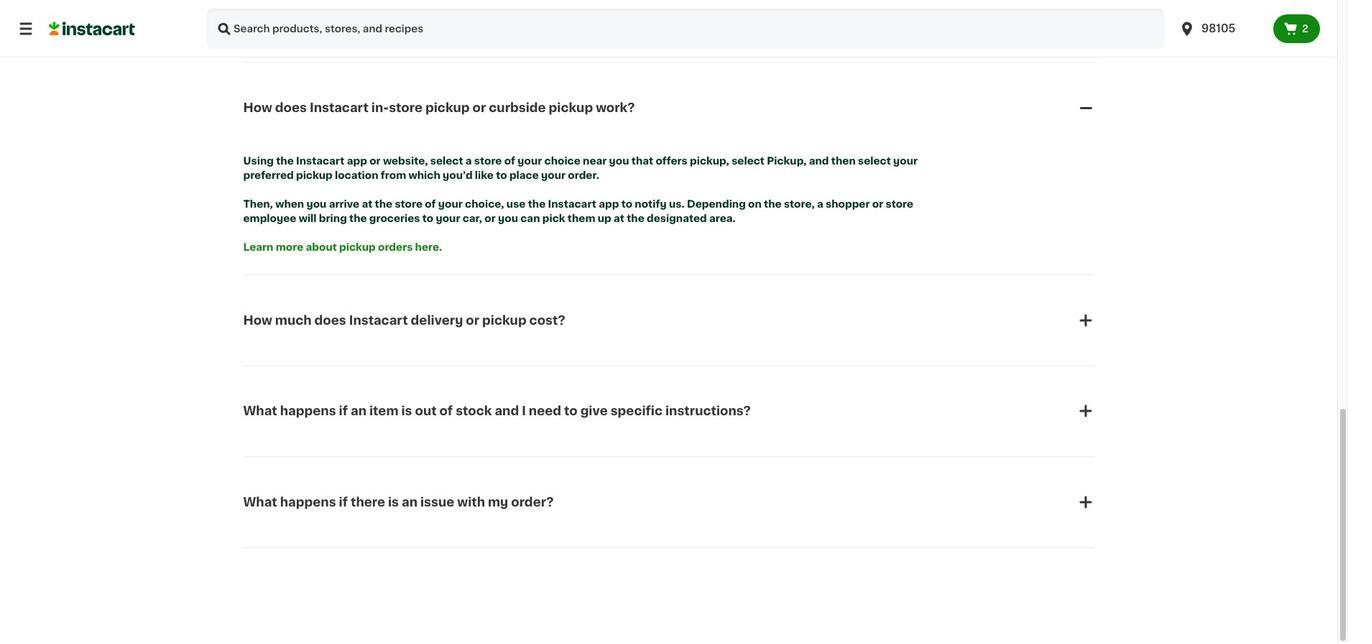 Task type: vqa. For each thing, say whether or not it's contained in the screenshot.
"Of"
yes



Task type: describe. For each thing, give the bounding box(es) containing it.
to inside using the instacart app or website, select a store of your choice near you that offers pickup, select pickup, and then select your preferred pickup location from which you'd like to place your order.
[[496, 171, 507, 181]]

Search field
[[207, 9, 1165, 49]]

to inside dropdown button
[[564, 406, 578, 417]]

using the instacart app or website, select a store of your choice near you that offers pickup, select pickup, and then select your preferred pickup location from which you'd like to place your order.
[[243, 156, 921, 181]]

other
[[542, 1, 571, 11]]

1 vertical spatial here.
[[415, 242, 442, 253]]

98105
[[1202, 23, 1236, 34]]

them
[[568, 214, 596, 224]]

will
[[299, 214, 317, 224]]

preferred
[[243, 171, 294, 181]]

designated
[[647, 214, 707, 224]]

how for how much does instacart delivery or pickup cost?
[[243, 315, 272, 326]]

instructions
[[334, 1, 398, 11]]

when
[[275, 199, 304, 209]]

car,
[[463, 214, 482, 224]]

same-
[[390, 29, 424, 39]]

instacart inside using the instacart app or website, select a store of your choice near you that offers pickup, select pickup, and then select your preferred pickup location from which you'd like to place your order.
[[296, 156, 345, 166]]

learn for learn more about pickup orders here.
[[243, 242, 274, 253]]

area.
[[710, 214, 736, 224]]

then
[[832, 156, 856, 166]]

then,
[[243, 199, 273, 209]]

how for how does instacart in-store pickup or curbside pickup work?
[[243, 102, 272, 113]]

that
[[632, 156, 654, 166]]

from
[[381, 171, 406, 181]]

home.
[[668, 1, 701, 11]]

the down the notify
[[627, 214, 645, 224]]

you inside using the instacart app or website, select a store of your choice near you that offers pickup, select pickup, and then select your preferred pickup location from which you'd like to place your order.
[[609, 156, 629, 166]]

out
[[415, 406, 437, 417]]

location
[[335, 171, 379, 181]]

place
[[510, 171, 539, 181]]

more for learn more about instacart same-day delivery here.
[[276, 29, 304, 39]]

the up groceries
[[375, 199, 393, 209]]

pickup down bring
[[339, 242, 376, 253]]

0 horizontal spatial is
[[388, 497, 399, 508]]

curbside
[[489, 102, 546, 113]]

shopper
[[826, 199, 870, 209]]

to left find
[[604, 1, 616, 11]]

what happens if there is an issue with my order?
[[243, 497, 554, 508]]

helpful
[[294, 1, 332, 11]]

0 vertical spatial an
[[351, 406, 367, 417]]

near
[[583, 156, 607, 166]]

learn more about pickup orders here.
[[243, 242, 442, 253]]

your up place
[[518, 156, 542, 166]]

pickup right the in-
[[426, 102, 470, 113]]

instacart logo image
[[49, 20, 135, 37]]

1 select from the left
[[430, 156, 463, 166]]

1 98105 button from the left
[[1170, 9, 1274, 49]]

use
[[507, 199, 526, 209]]

of for your
[[425, 199, 436, 209]]

0 horizontal spatial at
[[362, 199, 373, 209]]

pickup,
[[767, 156, 807, 166]]

of for stock
[[440, 406, 453, 417]]

depending
[[687, 199, 746, 209]]

the down arrive
[[349, 214, 367, 224]]

- leaving helpful instructions for parking, gate codes, or other clues to find your home.
[[243, 1, 701, 11]]

which
[[409, 171, 441, 181]]

the inside using the instacart app or website, select a store of your choice near you that offers pickup, select pickup, and then select your preferred pickup location from which you'd like to place your order.
[[276, 156, 294, 166]]

or inside using the instacart app or website, select a store of your choice near you that offers pickup, select pickup, and then select your preferred pickup location from which you'd like to place your order.
[[370, 156, 381, 166]]

store up groceries
[[395, 199, 423, 209]]

specific
[[611, 406, 663, 417]]

how does instacart in-store pickup or curbside pickup work?
[[243, 102, 635, 113]]

employee
[[243, 214, 297, 224]]

order?
[[511, 497, 554, 508]]

there
[[351, 497, 385, 508]]

instacart inside then, when you arrive at the store of your choice, use the instacart app to notify us. depending on the store, a shopper or store employee will bring the groceries to your car, or you can pick them up at the designated area.
[[548, 199, 597, 209]]

item
[[370, 406, 399, 417]]

gate
[[464, 1, 488, 11]]

us.
[[669, 199, 685, 209]]

and inside using the instacart app or website, select a store of your choice near you that offers pickup, select pickup, and then select your preferred pickup location from which you'd like to place your order.
[[809, 156, 829, 166]]

like
[[475, 171, 494, 181]]

choice,
[[465, 199, 504, 209]]

2 98105 button from the left
[[1179, 9, 1265, 49]]

orders
[[378, 242, 413, 253]]

arrive
[[329, 199, 360, 209]]

store,
[[784, 199, 815, 209]]

a inside using the instacart app or website, select a store of your choice near you that offers pickup, select pickup, and then select your preferred pickup location from which you'd like to place your order.
[[466, 156, 472, 166]]

on
[[749, 199, 762, 209]]

0 horizontal spatial does
[[275, 102, 307, 113]]

learn more about pickup orders here. link
[[243, 242, 442, 253]]

choice
[[545, 156, 581, 166]]

in-
[[372, 102, 389, 113]]

issue
[[421, 497, 455, 508]]

to left the notify
[[622, 199, 633, 209]]

bring
[[319, 214, 347, 224]]



Task type: locate. For each thing, give the bounding box(es) containing it.
your left 'car,'
[[436, 214, 460, 224]]

and left i
[[495, 406, 519, 417]]

of right out
[[440, 406, 453, 417]]

0 horizontal spatial select
[[430, 156, 463, 166]]

what for what happens if there is an issue with my order?
[[243, 497, 277, 508]]

2 if from the top
[[339, 497, 348, 508]]

more
[[276, 29, 304, 39], [276, 242, 304, 253]]

0 horizontal spatial app
[[347, 156, 367, 166]]

happens for an
[[280, 406, 336, 417]]

app inside using the instacart app or website, select a store of your choice near you that offers pickup, select pickup, and then select your preferred pickup location from which you'd like to place your order.
[[347, 156, 367, 166]]

an left "issue"
[[402, 497, 418, 508]]

instacart
[[339, 29, 388, 39], [310, 102, 369, 113], [296, 156, 345, 166], [548, 199, 597, 209], [349, 315, 408, 326]]

you
[[609, 156, 629, 166], [307, 199, 327, 209], [498, 214, 518, 224]]

app up location
[[347, 156, 367, 166]]

more down the will
[[276, 242, 304, 253]]

0 vertical spatial of
[[504, 156, 516, 166]]

to right like
[[496, 171, 507, 181]]

2 more from the top
[[276, 242, 304, 253]]

you left that
[[609, 156, 629, 166]]

select right then
[[858, 156, 891, 166]]

if for there
[[339, 497, 348, 508]]

day
[[424, 29, 444, 39]]

-
[[243, 1, 248, 11]]

about for pickup
[[306, 242, 337, 253]]

pickup left cost?
[[482, 315, 527, 326]]

1 horizontal spatial is
[[401, 406, 412, 417]]

1 vertical spatial about
[[306, 242, 337, 253]]

delivery inside dropdown button
[[411, 315, 463, 326]]

the up preferred
[[276, 156, 294, 166]]

1 vertical spatial more
[[276, 242, 304, 253]]

more down leaving
[[276, 29, 304, 39]]

if left there
[[339, 497, 348, 508]]

0 horizontal spatial you
[[307, 199, 327, 209]]

need
[[529, 406, 562, 417]]

1 vertical spatial does
[[315, 315, 346, 326]]

a
[[466, 156, 472, 166], [817, 199, 824, 209]]

codes,
[[491, 1, 527, 11]]

store inside dropdown button
[[389, 102, 423, 113]]

1 vertical spatial is
[[388, 497, 399, 508]]

learn down -
[[243, 29, 274, 39]]

pickup inside using the instacart app or website, select a store of your choice near you that offers pickup, select pickup, and then select your preferred pickup location from which you'd like to place your order.
[[296, 171, 333, 181]]

if left item
[[339, 406, 348, 417]]

cost?
[[530, 315, 566, 326]]

learn more about instacart same-day delivery here.
[[243, 29, 519, 39]]

to right groceries
[[423, 214, 434, 224]]

to left give
[[564, 406, 578, 417]]

your down choice
[[541, 171, 566, 181]]

pickup left work?
[[549, 102, 593, 113]]

find
[[618, 1, 639, 11]]

app inside then, when you arrive at the store of your choice, use the instacart app to notify us. depending on the store, a shopper or store employee will bring the groceries to your car, or you can pick them up at the designated area.
[[599, 199, 619, 209]]

select
[[430, 156, 463, 166], [732, 156, 765, 166], [858, 156, 891, 166]]

None search field
[[207, 9, 1165, 49]]

2 horizontal spatial select
[[858, 156, 891, 166]]

and left then
[[809, 156, 829, 166]]

your right then
[[894, 156, 918, 166]]

website,
[[383, 156, 428, 166]]

store inside using the instacart app or website, select a store of your choice near you that offers pickup, select pickup, and then select your preferred pickup location from which you'd like to place your order.
[[474, 156, 502, 166]]

0 vertical spatial happens
[[280, 406, 336, 417]]

2 vertical spatial you
[[498, 214, 518, 224]]

0 vertical spatial here.
[[491, 29, 519, 39]]

1 vertical spatial delivery
[[411, 315, 463, 326]]

store up like
[[474, 156, 502, 166]]

1 horizontal spatial an
[[402, 497, 418, 508]]

1 how from the top
[[243, 102, 272, 113]]

0 vertical spatial more
[[276, 29, 304, 39]]

1 vertical spatial learn
[[243, 242, 274, 253]]

here. right orders
[[415, 242, 442, 253]]

1 if from the top
[[339, 406, 348, 417]]

0 vertical spatial at
[[362, 199, 373, 209]]

order.
[[568, 171, 600, 181]]

clues
[[573, 1, 602, 11]]

about for instacart
[[306, 29, 337, 39]]

if for an
[[339, 406, 348, 417]]

give
[[581, 406, 608, 417]]

an
[[351, 406, 367, 417], [402, 497, 418, 508]]

for
[[401, 1, 416, 11]]

0 vertical spatial about
[[306, 29, 337, 39]]

select right pickup,
[[732, 156, 765, 166]]

3 select from the left
[[858, 156, 891, 166]]

a inside then, when you arrive at the store of your choice, use the instacart app to notify us. depending on the store, a shopper or store employee will bring the groceries to your car, or you can pick them up at the designated area.
[[817, 199, 824, 209]]

1 vertical spatial a
[[817, 199, 824, 209]]

your right find
[[641, 1, 666, 11]]

the
[[276, 156, 294, 166], [375, 199, 393, 209], [528, 199, 546, 209], [764, 199, 782, 209], [349, 214, 367, 224], [627, 214, 645, 224]]

using
[[243, 156, 274, 166]]

1 horizontal spatial select
[[732, 156, 765, 166]]

what happens if there is an issue with my order? button
[[243, 477, 1095, 528]]

1 happens from the top
[[280, 406, 336, 417]]

i
[[522, 406, 526, 417]]

is right there
[[388, 497, 399, 508]]

how much does instacart delivery or pickup cost?
[[243, 315, 566, 326]]

delivery
[[446, 29, 489, 39], [411, 315, 463, 326]]

0 horizontal spatial here.
[[415, 242, 442, 253]]

1 learn from the top
[[243, 29, 274, 39]]

here.
[[491, 29, 519, 39], [415, 242, 442, 253]]

here. down the codes,
[[491, 29, 519, 39]]

at
[[362, 199, 373, 209], [614, 214, 625, 224]]

with
[[457, 497, 485, 508]]

0 horizontal spatial and
[[495, 406, 519, 417]]

or
[[529, 1, 540, 11], [473, 102, 486, 113], [370, 156, 381, 166], [873, 199, 884, 209], [485, 214, 496, 224], [466, 315, 480, 326]]

a right store, on the top of page
[[817, 199, 824, 209]]

0 vertical spatial and
[[809, 156, 829, 166]]

you down use
[[498, 214, 518, 224]]

what happens if an item is out of stock and i need to give specific instructions? button
[[243, 386, 1095, 437]]

1 about from the top
[[306, 29, 337, 39]]

1 vertical spatial of
[[425, 199, 436, 209]]

1 horizontal spatial app
[[599, 199, 619, 209]]

how left the much
[[243, 315, 272, 326]]

the up can
[[528, 199, 546, 209]]

1 horizontal spatial you
[[498, 214, 518, 224]]

2 about from the top
[[306, 242, 337, 253]]

of up place
[[504, 156, 516, 166]]

how
[[243, 102, 272, 113], [243, 315, 272, 326]]

your up 'car,'
[[438, 199, 463, 209]]

1 vertical spatial at
[[614, 214, 625, 224]]

what
[[243, 406, 277, 417], [243, 497, 277, 508]]

1 more from the top
[[276, 29, 304, 39]]

how much does instacart delivery or pickup cost? button
[[243, 295, 1095, 346]]

does up preferred
[[275, 102, 307, 113]]

2 learn from the top
[[243, 242, 274, 253]]

you up the will
[[307, 199, 327, 209]]

a up the you'd
[[466, 156, 472, 166]]

0 horizontal spatial of
[[425, 199, 436, 209]]

can
[[521, 214, 540, 224]]

2 vertical spatial of
[[440, 406, 453, 417]]

select up the you'd
[[430, 156, 463, 166]]

1 vertical spatial if
[[339, 497, 348, 508]]

1 vertical spatial what
[[243, 497, 277, 508]]

then, when you arrive at the store of your choice, use the instacart app to notify us. depending on the store, a shopper or store employee will bring the groceries to your car, or you can pick them up at the designated area.
[[243, 199, 916, 224]]

1 horizontal spatial of
[[440, 406, 453, 417]]

of inside using the instacart app or website, select a store of your choice near you that offers pickup, select pickup, and then select your preferred pickup location from which you'd like to place your order.
[[504, 156, 516, 166]]

learn down employee
[[243, 242, 274, 253]]

0 vertical spatial is
[[401, 406, 412, 417]]

at right up
[[614, 214, 625, 224]]

work?
[[596, 102, 635, 113]]

my
[[488, 497, 509, 508]]

1 vertical spatial and
[[495, 406, 519, 417]]

2
[[1303, 24, 1309, 34]]

happens for there
[[280, 497, 336, 508]]

of inside then, when you arrive at the store of your choice, use the instacart app to notify us. depending on the store, a shopper or store employee will bring the groceries to your car, or you can pick them up at the designated area.
[[425, 199, 436, 209]]

store right shopper
[[886, 199, 914, 209]]

offers
[[656, 156, 688, 166]]

1 what from the top
[[243, 406, 277, 417]]

groceries
[[369, 214, 420, 224]]

1 vertical spatial app
[[599, 199, 619, 209]]

is left out
[[401, 406, 412, 417]]

about
[[306, 29, 337, 39], [306, 242, 337, 253]]

parking,
[[418, 1, 462, 11]]

what for what happens if an item is out of stock and i need to give specific instructions?
[[243, 406, 277, 417]]

if
[[339, 406, 348, 417], [339, 497, 348, 508]]

of
[[504, 156, 516, 166], [425, 199, 436, 209], [440, 406, 453, 417]]

0 vertical spatial does
[[275, 102, 307, 113]]

to
[[604, 1, 616, 11], [496, 171, 507, 181], [622, 199, 633, 209], [423, 214, 434, 224], [564, 406, 578, 417]]

2 horizontal spatial you
[[609, 156, 629, 166]]

store up website,
[[389, 102, 423, 113]]

you'd
[[443, 171, 473, 181]]

up
[[598, 214, 612, 224]]

1 vertical spatial happens
[[280, 497, 336, 508]]

1 horizontal spatial a
[[817, 199, 824, 209]]

about down bring
[[306, 242, 337, 253]]

learn for learn more about instacart same-day delivery here.
[[243, 29, 274, 39]]

1 horizontal spatial at
[[614, 214, 625, 224]]

about down the helpful
[[306, 29, 337, 39]]

2 select from the left
[[732, 156, 765, 166]]

0 horizontal spatial a
[[466, 156, 472, 166]]

is
[[401, 406, 412, 417], [388, 497, 399, 508]]

app
[[347, 156, 367, 166], [599, 199, 619, 209]]

pickup up when
[[296, 171, 333, 181]]

2 horizontal spatial of
[[504, 156, 516, 166]]

at right arrive
[[362, 199, 373, 209]]

0 vertical spatial a
[[466, 156, 472, 166]]

the right on
[[764, 199, 782, 209]]

2 what from the top
[[243, 497, 277, 508]]

1 vertical spatial you
[[307, 199, 327, 209]]

more for learn more about pickup orders here.
[[276, 242, 304, 253]]

learn more about instacart same-day delivery here. link
[[243, 29, 519, 39]]

0 vertical spatial if
[[339, 406, 348, 417]]

2 how from the top
[[243, 315, 272, 326]]

what happens if an item is out of stock and i need to give specific instructions?
[[243, 406, 751, 417]]

1 horizontal spatial does
[[315, 315, 346, 326]]

notify
[[635, 199, 667, 209]]

does right the much
[[315, 315, 346, 326]]

pickup,
[[690, 156, 730, 166]]

your
[[641, 1, 666, 11], [518, 156, 542, 166], [894, 156, 918, 166], [541, 171, 566, 181], [438, 199, 463, 209], [436, 214, 460, 224]]

pick
[[543, 214, 566, 224]]

1 horizontal spatial and
[[809, 156, 829, 166]]

2 happens from the top
[[280, 497, 336, 508]]

stock
[[456, 406, 492, 417]]

2 button
[[1274, 14, 1321, 43]]

of inside dropdown button
[[440, 406, 453, 417]]

0 vertical spatial app
[[347, 156, 367, 166]]

0 vertical spatial learn
[[243, 29, 274, 39]]

0 horizontal spatial an
[[351, 406, 367, 417]]

an left item
[[351, 406, 367, 417]]

how does instacart in-store pickup or curbside pickup work? button
[[243, 82, 1095, 133]]

and inside dropdown button
[[495, 406, 519, 417]]

1 horizontal spatial here.
[[491, 29, 519, 39]]

0 vertical spatial what
[[243, 406, 277, 417]]

0 vertical spatial delivery
[[446, 29, 489, 39]]

app up up
[[599, 199, 619, 209]]

0 vertical spatial how
[[243, 102, 272, 113]]

1 vertical spatial an
[[402, 497, 418, 508]]

much
[[275, 315, 312, 326]]

of down the which
[[425, 199, 436, 209]]

instructions?
[[666, 406, 751, 417]]

how up using
[[243, 102, 272, 113]]

1 vertical spatial how
[[243, 315, 272, 326]]

0 vertical spatial you
[[609, 156, 629, 166]]

happens
[[280, 406, 336, 417], [280, 497, 336, 508]]

leaving
[[250, 1, 292, 11]]



